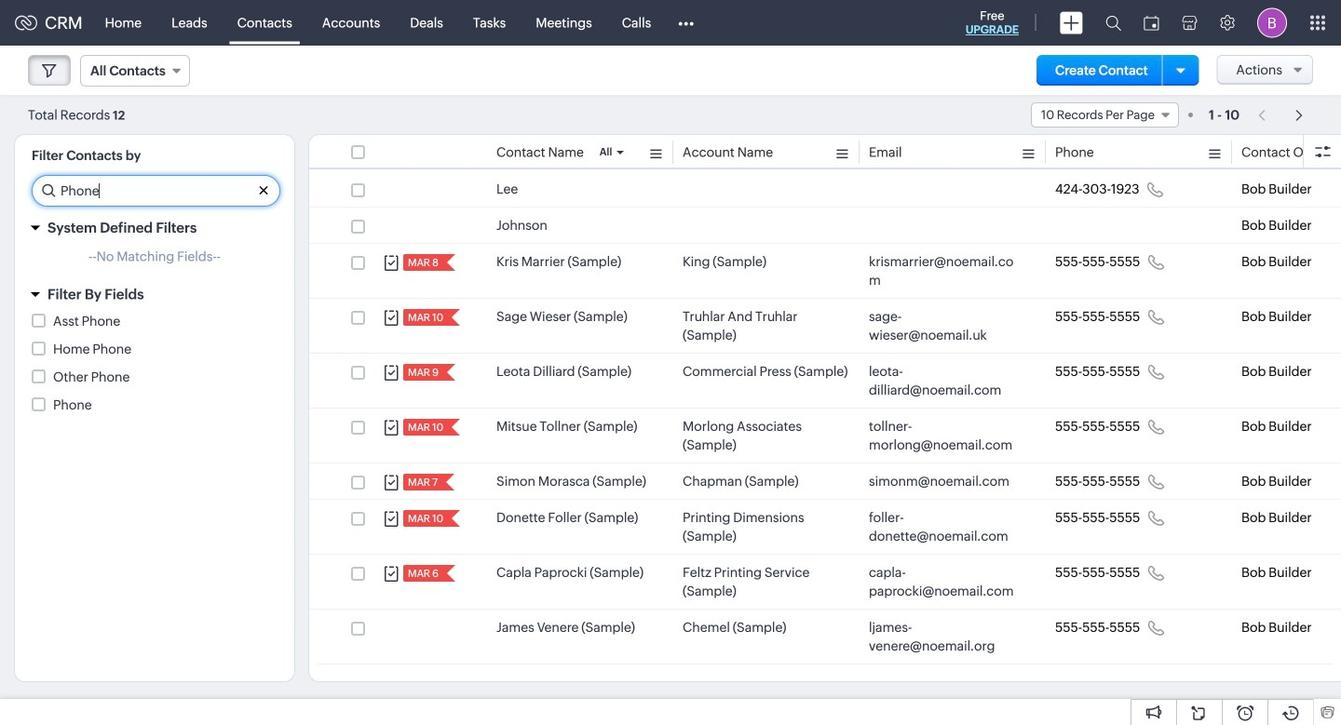 Task type: describe. For each thing, give the bounding box(es) containing it.
calendar image
[[1144, 15, 1160, 30]]

logo image
[[15, 15, 37, 30]]

create menu image
[[1060, 12, 1083, 34]]

search element
[[1094, 0, 1133, 46]]



Task type: locate. For each thing, give the bounding box(es) containing it.
Other Modules field
[[666, 8, 706, 38]]

row group
[[309, 171, 1341, 665]]

search image
[[1106, 15, 1121, 31]]

profile image
[[1257, 8, 1287, 38]]

None field
[[80, 55, 190, 87], [1031, 102, 1179, 128], [80, 55, 190, 87], [1031, 102, 1179, 128]]

create menu element
[[1049, 0, 1094, 45]]

Search text field
[[33, 176, 279, 206]]

profile element
[[1246, 0, 1298, 45]]

region
[[15, 245, 294, 278]]



Task type: vqa. For each thing, say whether or not it's contained in the screenshot.
Profile element
yes



